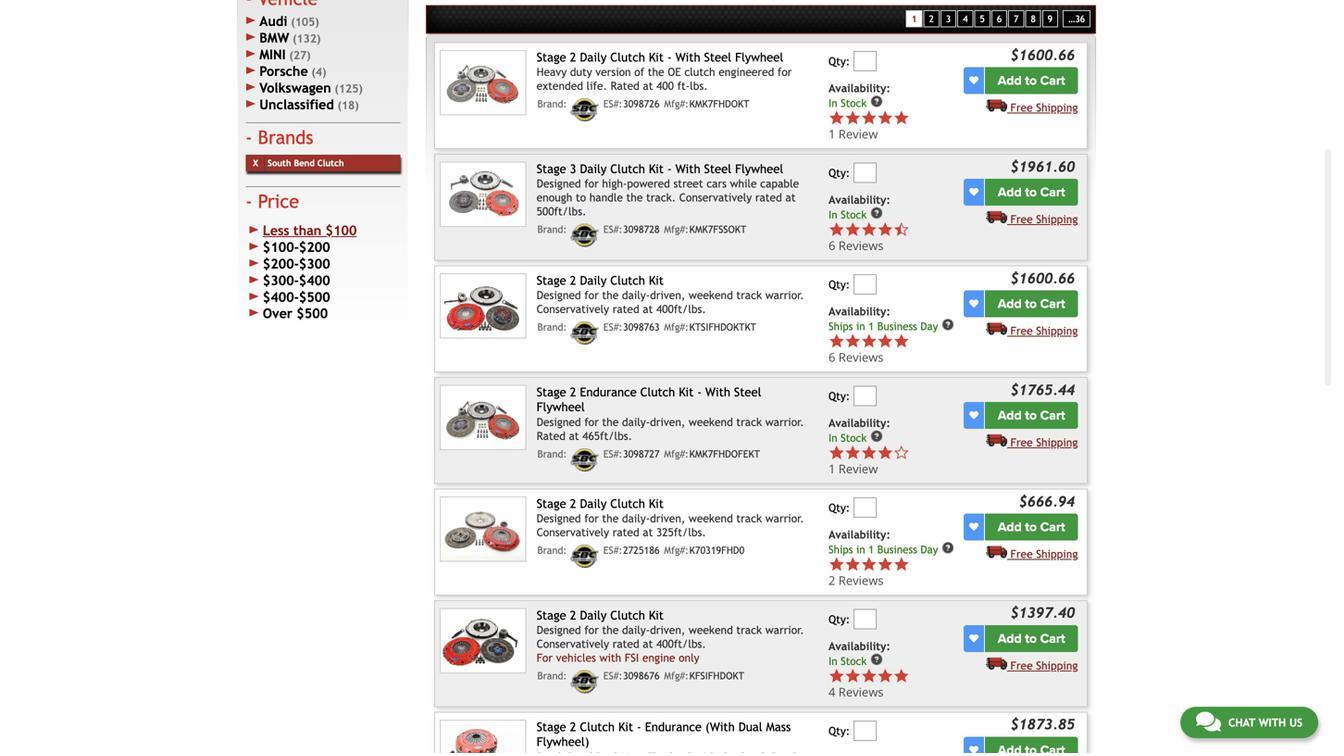 Task type: describe. For each thing, give the bounding box(es) containing it.
add to wish list image for $1961.60
[[970, 187, 979, 197]]

2 1 review link from the top
[[829, 126, 910, 142]]

kfsifhdokt
[[690, 670, 745, 682]]

designed inside stage 3 daily clutch kit - with steel flywheel designed for high-powered street cars while capable enough to handle the track. conservatively rated at 500ft/lbs.
[[537, 177, 581, 190]]

flywheel for $1765.44
[[537, 400, 585, 414]]

es#3098676 - kfsifhdokt - stage 2 daily clutch kit - designed for the daily-driven, weekend track warrior. conservatively rated at 400ft/lbs. - south bend clutch - audi volkswagen image
[[440, 608, 527, 673]]

1 horizontal spatial with
[[1260, 716, 1287, 729]]

2 reviews
[[829, 572, 884, 589]]

day for 2 reviews
[[921, 543, 939, 556]]

in for 6 reviews
[[857, 320, 866, 332]]

3 link
[[941, 10, 957, 27]]

ktsifhdoktkt
[[690, 322, 757, 333]]

mfg#: for stage 2 daily clutch kit designed for the daily-driven, weekend track warrior. conservatively rated at 325ft/lbs.
[[665, 545, 689, 556]]

cart for stage 2 daily clutch kit designed for the daily-driven, weekend track warrior. conservatively rated at 400ft/lbs.
[[1041, 296, 1066, 312]]

driven, inside stage 2 endurance clutch kit - with steel flywheel designed for the daily-driven, weekend track warrior. rated at 465ft/lbs.
[[650, 415, 686, 428]]

the inside the stage 2 daily clutch kit designed for the daily-driven, weekend track warrior. conservatively rated at 400ft/lbs. for vehicles with fsi engine only
[[602, 624, 619, 637]]

(27)
[[289, 48, 311, 61]]

stage 2 daily clutch kit - with steel flywheel link
[[537, 50, 784, 64]]

kmk7fssokt
[[690, 224, 747, 235]]

at inside stage 3 daily clutch kit - with steel flywheel designed for high-powered street cars while capable enough to handle the track. conservatively rated at 500ft/lbs.
[[786, 191, 796, 204]]

in for 2 reviews
[[857, 543, 866, 556]]

shipping for stage 2 daily clutch kit - with steel flywheel heavy duty version of the oe clutch engineered for extended life. rated at 400 ft-lbs.
[[1037, 101, 1079, 114]]

$1600.66 for reviews
[[1011, 270, 1076, 286]]

1 1 review link from the top
[[829, 110, 961, 142]]

south bend clutch - corporate logo image for stage 3 daily clutch kit - with steel flywheel designed for high-powered street cars while capable enough to handle the track. conservatively rated at 500ft/lbs.
[[571, 224, 599, 247]]

in for $1600.66
[[829, 97, 838, 109]]

for inside stage 2 daily clutch kit - with steel flywheel heavy duty version of the oe clutch engineered for extended life. rated at 400 ft-lbs.
[[778, 65, 792, 78]]

add for stage 2 daily clutch kit designed for the daily-driven, weekend track warrior. conservatively rated at 325ft/lbs.
[[998, 519, 1022, 535]]

free shipping for stage 2 daily clutch kit designed for the daily-driven, weekend track warrior. conservatively rated at 400ft/lbs. for vehicles with fsi engine only
[[1011, 659, 1079, 672]]

clutch inside the stage 2 clutch kit - endurance (with dual mass flywheel)
[[580, 720, 615, 734]]

mfg#: for stage 3 daily clutch kit - with steel flywheel designed for high-powered street cars while capable enough to handle the track. conservatively rated at 500ft/lbs.
[[665, 224, 689, 235]]

es#3098763 - ktsifhdoktkt - stage 2 daily clutch kit - designed for the daily-driven, weekend track warrior. conservatively rated at 400ft/lbs. - south bend clutch - audi volkswagen image
[[440, 273, 527, 339]]

es#2725186 - k70319fhd0 - stage 2 daily clutch kit - designed for the daily-driven, weekend track warrior. conservatively rated at 325ft/lbs. - south bend clutch - audi volkswagen image
[[440, 496, 527, 562]]

availability: in stock for $1397.40
[[829, 639, 891, 667]]

designed inside stage 2 endurance clutch kit - with steel flywheel designed for the daily-driven, weekend track warrior. rated at 465ft/lbs.
[[537, 415, 581, 428]]

kit for stage 2 daily clutch kit designed for the daily-driven, weekend track warrior. conservatively rated at 400ft/lbs.
[[649, 273, 664, 287]]

…36 link
[[1064, 10, 1091, 27]]

daily for stage 2 daily clutch kit designed for the daily-driven, weekend track warrior. conservatively rated at 400ft/lbs.
[[580, 273, 607, 287]]

3 1 review link from the top
[[829, 445, 961, 477]]

shipping for stage 3 daily clutch kit - with steel flywheel designed for high-powered street cars while capable enough to handle the track. conservatively rated at 500ft/lbs.
[[1037, 213, 1079, 225]]

to for stage 2 daily clutch kit - with steel flywheel heavy duty version of the oe clutch engineered for extended life. rated at 400 ft-lbs.
[[1026, 73, 1038, 88]]

$300-
[[263, 273, 299, 288]]

mfg#: for stage 2 daily clutch kit - with steel flywheel heavy duty version of the oe clutch engineered for extended life. rated at 400 ft-lbs.
[[665, 98, 689, 110]]

stage for stage 2 daily clutch kit designed for the daily-driven, weekend track warrior. conservatively rated at 400ft/lbs.
[[537, 273, 567, 287]]

endurance inside stage 2 endurance clutch kit - with steel flywheel designed for the daily-driven, weekend track warrior. rated at 465ft/lbs.
[[580, 385, 637, 399]]

kit inside the stage 2 clutch kit - endurance (with dual mass flywheel)
[[619, 720, 634, 734]]

vehicles
[[556, 651, 597, 664]]

warrior. for 2
[[766, 512, 805, 525]]

empty star image
[[894, 445, 910, 461]]

(105)
[[291, 15, 319, 28]]

1 2 reviews link from the top
[[829, 556, 961, 589]]

powered
[[627, 177, 671, 190]]

south bend clutch - corporate logo image for stage 2 daily clutch kit designed for the daily-driven, weekend track warrior. conservatively rated at 400ft/lbs. for vehicles with fsi engine only
[[571, 670, 599, 694]]

add to wish list image for $1397.40
[[970, 634, 979, 643]]

5 link
[[975, 10, 991, 27]]

es#: 2725186 mfg#: k70319fhd0
[[604, 545, 745, 556]]

add to cart for stage 2 daily clutch kit - with steel flywheel heavy duty version of the oe clutch engineered for extended life. rated at 400 ft-lbs.
[[998, 73, 1066, 88]]

reviews for $1600.66
[[839, 349, 884, 365]]

kmk7fhdofekt
[[690, 448, 761, 460]]

(with
[[706, 720, 735, 734]]

with for $1600.66
[[676, 50, 701, 64]]

business for 6 reviews
[[878, 320, 918, 332]]

reviews for $1397.40
[[839, 684, 884, 700]]

shipping for stage 2 daily clutch kit designed for the daily-driven, weekend track warrior. conservatively rated at 400ft/lbs.
[[1037, 324, 1079, 337]]

free shipping image for stage 3 daily clutch kit - with steel flywheel designed for high-powered street cars while capable enough to handle the track. conservatively rated at 500ft/lbs.
[[987, 210, 1008, 223]]

brand: for stage 2 daily clutch kit designed for the daily-driven, weekend track warrior. conservatively rated at 400ft/lbs. for vehicles with fsi engine only
[[538, 670, 567, 682]]

over
[[263, 306, 293, 321]]

stage 2 daily clutch kit - with steel flywheel heavy duty version of the oe clutch engineered for extended life. rated at 400 ft-lbs.
[[537, 50, 792, 92]]

at inside stage 2 daily clutch kit designed for the daily-driven, weekend track warrior. conservatively rated at 400ft/lbs.
[[643, 303, 653, 316]]

while
[[731, 177, 757, 190]]

at inside stage 2 daily clutch kit designed for the daily-driven, weekend track warrior. conservatively rated at 325ft/lbs.
[[643, 526, 653, 539]]

2 for stage 2 clutch kit - endurance (with dual mass flywheel)
[[570, 720, 577, 734]]

chat with us
[[1229, 716, 1303, 729]]

2 for stage 2 endurance clutch kit - with steel flywheel designed for the daily-driven, weekend track warrior. rated at 465ft/lbs.
[[570, 385, 577, 399]]

2 4 reviews link from the top
[[829, 684, 910, 700]]

designed for 6 reviews
[[537, 289, 581, 302]]

7
[[1015, 14, 1019, 24]]

for inside stage 2 daily clutch kit designed for the daily-driven, weekend track warrior. conservatively rated at 325ft/lbs.
[[585, 512, 599, 525]]

south bend clutch - corporate logo image for stage 2 daily clutch kit - with steel flywheel heavy duty version of the oe clutch engineered for extended life. rated at 400 ft-lbs.
[[571, 98, 599, 122]]

$400-$500 link
[[246, 289, 400, 305]]

steel for $1600.66
[[705, 50, 732, 64]]

cart for stage 2 daily clutch kit designed for the daily-driven, weekend track warrior. conservatively rated at 400ft/lbs. for vehicles with fsi engine only
[[1041, 631, 1066, 646]]

8
[[1032, 14, 1036, 24]]

2 2 reviews link from the top
[[829, 572, 910, 589]]

audi
[[260, 13, 288, 29]]

south bend clutch - corporate logo image for stage 2 daily clutch kit designed for the daily-driven, weekend track warrior. conservatively rated at 325ft/lbs.
[[571, 545, 599, 568]]

availability: for stage 2 daily clutch kit designed for the daily-driven, weekend track warrior. conservatively rated at 400ft/lbs.
[[829, 305, 891, 318]]

stage 2 daily clutch kit designed for the daily-driven, weekend track warrior. conservatively rated at 400ft/lbs. for vehicles with fsi engine only
[[537, 608, 805, 664]]

half star image
[[894, 221, 910, 238]]

stage 2 daily clutch kit designed for the daily-driven, weekend track warrior. conservatively rated at 325ft/lbs.
[[537, 496, 805, 539]]

es#: 3098763 mfg#: ktsifhdoktkt
[[604, 322, 757, 333]]

for inside the stage 2 daily clutch kit designed for the daily-driven, weekend track warrior. conservatively rated at 400ft/lbs. for vehicles with fsi engine only
[[585, 624, 599, 637]]

for
[[537, 651, 553, 664]]

street
[[674, 177, 704, 190]]

$1961.60
[[1011, 158, 1076, 175]]

stage 2 clutch kit - endurance (with dual mass flywheel)
[[537, 720, 791, 749]]

6 link
[[992, 10, 1008, 27]]

stage 3 daily clutch kit - with steel flywheel designed for high-powered street cars while capable enough to handle the track. conservatively rated at 500ft/lbs.
[[537, 161, 800, 218]]

400ft/lbs. for 4 reviews
[[657, 637, 707, 650]]

$100
[[326, 223, 357, 238]]

kit for stage 2 daily clutch kit designed for the daily-driven, weekend track warrior. conservatively rated at 400ft/lbs. for vehicles with fsi engine only
[[649, 608, 664, 622]]

$666.94
[[1020, 493, 1076, 510]]

3 6 reviews link from the top
[[829, 333, 961, 365]]

cart for stage 2 endurance clutch kit - with steel flywheel designed for the daily-driven, weekend track warrior. rated at 465ft/lbs.
[[1041, 407, 1066, 423]]

free for stage 2 daily clutch kit designed for the daily-driven, weekend track warrior. conservatively rated at 400ft/lbs. for vehicles with fsi engine only
[[1011, 659, 1033, 672]]

add to wish list image for $666.94
[[970, 522, 979, 532]]

qty: for stage 2 daily clutch kit - with steel flywheel heavy duty version of the oe clutch engineered for extended life. rated at 400 ft-lbs.
[[829, 55, 851, 68]]

engine
[[643, 651, 676, 664]]

conservatively for 2
[[537, 526, 610, 539]]

add to cart button for stage 2 endurance clutch kit - with steel flywheel designed for the daily-driven, weekend track warrior. rated at 465ft/lbs.
[[986, 402, 1079, 429]]

3098763
[[623, 322, 660, 333]]

free shipping for stage 2 daily clutch kit designed for the daily-driven, weekend track warrior. conservatively rated at 325ft/lbs.
[[1011, 547, 1079, 560]]

endurance inside the stage 2 clutch kit - endurance (with dual mass flywheel)
[[645, 720, 702, 734]]

at inside stage 2 daily clutch kit - with steel flywheel heavy duty version of the oe clutch engineered for extended life. rated at 400 ft-lbs.
[[643, 79, 654, 92]]

less than $100 $100-$200 $200-$300 $300-$400 $400-$500 over $500
[[263, 223, 357, 321]]

extended
[[537, 79, 584, 92]]

es#: 3098728 mfg#: kmk7fssokt
[[604, 224, 747, 235]]

$200-
[[263, 256, 299, 271]]

clutch for stage 2 daily clutch kit designed for the daily-driven, weekend track warrior. conservatively rated at 400ft/lbs. for vehicles with fsi engine only
[[611, 608, 646, 622]]

465ft/lbs.
[[583, 429, 633, 442]]

weekend inside stage 2 endurance clutch kit - with steel flywheel designed for the daily-driven, weekend track warrior. rated at 465ft/lbs.
[[689, 415, 733, 428]]

- for $1600.66
[[668, 50, 672, 64]]

porsche
[[260, 63, 308, 79]]

question sign image for 2 reviews
[[942, 541, 955, 554]]

at inside the stage 2 daily clutch kit designed for the daily-driven, weekend track warrior. conservatively rated at 400ft/lbs. for vehicles with fsi engine only
[[643, 637, 653, 650]]

es#: for stage 2 endurance clutch kit - with steel flywheel designed for the daily-driven, weekend track warrior. rated at 465ft/lbs.
[[604, 448, 623, 460]]

with inside the stage 2 daily clutch kit designed for the daily-driven, weekend track warrior. conservatively rated at 400ft/lbs. for vehicles with fsi engine only
[[600, 651, 622, 664]]

add to cart button for stage 2 daily clutch kit - with steel flywheel heavy duty version of the oe clutch engineered for extended life. rated at 400 ft-lbs.
[[986, 67, 1079, 94]]

stock for $1397.40
[[841, 655, 867, 667]]

stage for stage 3 daily clutch kit - with steel flywheel designed for high-powered street cars while capable enough to handle the track. conservatively rated at 500ft/lbs.
[[537, 161, 567, 176]]

- inside the stage 2 clutch kit - endurance (with dual mass flywheel)
[[637, 720, 642, 734]]

chat
[[1229, 716, 1256, 729]]

south
[[268, 158, 291, 168]]

qty: for stage 2 daily clutch kit designed for the daily-driven, weekend track warrior. conservatively rated at 325ft/lbs.
[[829, 501, 851, 514]]

lbs.
[[690, 79, 708, 92]]

1 4 reviews link from the top
[[829, 668, 961, 700]]

south bend clutch - corporate logo image for stage 2 daily clutch kit designed for the daily-driven, weekend track warrior. conservatively rated at 400ft/lbs.
[[571, 322, 599, 345]]

for inside stage 2 daily clutch kit designed for the daily-driven, weekend track warrior. conservatively rated at 400ft/lbs.
[[585, 289, 599, 302]]

shipping for stage 2 endurance clutch kit - with steel flywheel designed for the daily-driven, weekend track warrior. rated at 465ft/lbs.
[[1037, 436, 1079, 449]]

free shipping image for $666.94
[[987, 545, 1008, 558]]

brand: for stage 2 daily clutch kit designed for the daily-driven, weekend track warrior. conservatively rated at 400ft/lbs.
[[538, 322, 567, 333]]

shipping for stage 2 daily clutch kit designed for the daily-driven, weekend track warrior. conservatively rated at 400ft/lbs. for vehicles with fsi engine only
[[1037, 659, 1079, 672]]

3098676
[[623, 670, 660, 682]]

flywheel)
[[537, 735, 590, 749]]

brand: for stage 3 daily clutch kit - with steel flywheel designed for high-powered street cars while capable enough to handle the track. conservatively rated at 500ft/lbs.
[[538, 224, 567, 235]]

$100-
[[263, 239, 299, 255]]

audi (105) bmw (132) mini (27) porsche (4) volkswagen (125) unclassified (18)
[[260, 13, 363, 112]]

$400-
[[263, 289, 299, 305]]

rated inside stage 2 endurance clutch kit - with steel flywheel designed for the daily-driven, weekend track warrior. rated at 465ft/lbs.
[[537, 429, 566, 442]]

400
[[657, 79, 674, 92]]

steel for $1961.60
[[705, 161, 732, 176]]

0 vertical spatial $500
[[299, 289, 330, 305]]

chat with us link
[[1181, 707, 1319, 738]]

…36
[[1069, 14, 1086, 24]]

1 link
[[907, 10, 923, 27]]

version
[[596, 65, 631, 78]]

dual
[[739, 720, 763, 734]]

ships for 6
[[829, 320, 854, 332]]

stage 2 daily clutch kit link for 6 reviews
[[537, 273, 664, 287]]

stage 2 endurance clutch kit - with steel flywheel link
[[537, 385, 762, 414]]

flywheel for $1600.66
[[736, 50, 784, 64]]

availability: for stage 2 daily clutch kit - with steel flywheel heavy duty version of the oe clutch engineered for extended life. rated at 400 ft-lbs.
[[829, 81, 891, 94]]

stock for $1765.44
[[841, 432, 867, 444]]

$300-$400 link
[[246, 272, 400, 289]]

(4)
[[312, 65, 327, 78]]

2725186
[[623, 545, 660, 556]]

kmk7fhdokt
[[690, 98, 750, 110]]

stage 2 endurance clutch kit - with steel flywheel designed for the daily-driven, weekend track warrior. rated at 465ft/lbs.
[[537, 385, 805, 442]]

free shipping for stage 2 daily clutch kit - with steel flywheel heavy duty version of the oe clutch engineered for extended life. rated at 400 ft-lbs.
[[1011, 101, 1079, 114]]

availability: in stock for $1600.66
[[829, 81, 891, 109]]

4 6 reviews link from the top
[[829, 349, 910, 365]]

review for $1600.66
[[839, 126, 878, 142]]

flywheel for $1961.60
[[736, 161, 784, 176]]

stock for $1600.66
[[841, 97, 867, 109]]

$1873.85
[[1011, 716, 1076, 733]]

daily- for 6
[[622, 289, 650, 302]]

- for $1765.44
[[698, 385, 702, 399]]

oe
[[668, 65, 682, 78]]

stage 2 daily clutch kit designed for the daily-driven, weekend track warrior. conservatively rated at 400ft/lbs.
[[537, 273, 805, 316]]

add to cart button for stage 2 daily clutch kit designed for the daily-driven, weekend track warrior. conservatively rated at 325ft/lbs.
[[986, 514, 1079, 540]]

day for 6 reviews
[[921, 320, 939, 332]]

daily- inside stage 2 endurance clutch kit - with steel flywheel designed for the daily-driven, weekend track warrior. rated at 465ft/lbs.
[[622, 415, 650, 428]]

free shipping image for stage 2 daily clutch kit designed for the daily-driven, weekend track warrior. conservatively rated at 400ft/lbs. for vehicles with fsi engine only
[[987, 657, 1008, 670]]

mini
[[260, 47, 286, 62]]

the inside stage 2 endurance clutch kit - with steel flywheel designed for the daily-driven, weekend track warrior. rated at 465ft/lbs.
[[602, 415, 619, 428]]

325ft/lbs.
[[657, 526, 707, 539]]

ft-
[[678, 79, 690, 92]]



Task type: locate. For each thing, give the bounding box(es) containing it.
free for stage 2 endurance clutch kit - with steel flywheel designed for the daily-driven, weekend track warrior. rated at 465ft/lbs.
[[1011, 436, 1033, 449]]

2 brand: from the top
[[538, 224, 567, 235]]

4 shipping from the top
[[1037, 436, 1079, 449]]

400ft/lbs. up es#: 3098763 mfg#: ktsifhdoktkt
[[657, 303, 707, 316]]

0 vertical spatial ships
[[829, 320, 854, 332]]

7 qty: from the top
[[829, 724, 851, 737]]

2 reviews from the top
[[839, 349, 884, 365]]

daily- inside stage 2 daily clutch kit designed for the daily-driven, weekend track warrior. conservatively rated at 400ft/lbs.
[[622, 289, 650, 302]]

1 add to wish list image from the top
[[970, 187, 979, 197]]

3 brand: from the top
[[538, 322, 567, 333]]

flywheel up 465ft/lbs.
[[537, 400, 585, 414]]

daily inside stage 2 daily clutch kit designed for the daily-driven, weekend track warrior. conservatively rated at 400ft/lbs.
[[580, 273, 607, 287]]

with up clutch
[[676, 50, 701, 64]]

qty:
[[829, 55, 851, 68], [829, 166, 851, 179], [829, 278, 851, 291], [829, 389, 851, 402], [829, 501, 851, 514], [829, 613, 851, 626], [829, 724, 851, 737]]

2 for stage 2 daily clutch kit designed for the daily-driven, weekend track warrior. conservatively rated at 325ft/lbs.
[[570, 496, 577, 511]]

driven, inside the stage 2 daily clutch kit designed for the daily-driven, weekend track warrior. conservatively rated at 400ft/lbs. for vehicles with fsi engine only
[[650, 624, 686, 637]]

brand: for stage 2 daily clutch kit - with steel flywheel heavy duty version of the oe clutch engineered for extended life. rated at 400 ft-lbs.
[[538, 98, 567, 110]]

2 daily- from the top
[[622, 415, 650, 428]]

free down $1397.40
[[1011, 659, 1033, 672]]

conservatively right es#2725186 - k70319fhd0 - stage 2 daily clutch kit - designed for the daily-driven, weekend track warrior. conservatively rated at 325ft/lbs. - south bend clutch - audi volkswagen image
[[537, 526, 610, 539]]

6 add to cart button from the top
[[986, 625, 1079, 652]]

to inside stage 3 daily clutch kit - with steel flywheel designed for high-powered street cars while capable enough to handle the track. conservatively rated at 500ft/lbs.
[[576, 191, 586, 204]]

daily up duty
[[580, 50, 607, 64]]

1 vertical spatial availability: ships in 1 business day
[[829, 528, 939, 556]]

high-
[[602, 177, 627, 190]]

stage right es#3098727 - kmk7fhdofekt - stage 2 endurance clutch kit - with steel flywheel - designed for the daily-driven, weekend track warrior. rated at 465ft/lbs. - south bend clutch - volkswagen image
[[537, 385, 567, 399]]

0 vertical spatial 3
[[947, 14, 952, 24]]

conservatively inside stage 2 daily clutch kit designed for the daily-driven, weekend track warrior. conservatively rated at 325ft/lbs.
[[537, 526, 610, 539]]

in for $1961.60
[[829, 208, 838, 221]]

daily for stage 2 daily clutch kit designed for the daily-driven, weekend track warrior. conservatively rated at 325ft/lbs.
[[580, 496, 607, 511]]

weekend inside the stage 2 daily clutch kit designed for the daily-driven, weekend track warrior. conservatively rated at 400ft/lbs. for vehicles with fsi engine only
[[689, 624, 733, 637]]

es#: for stage 2 daily clutch kit designed for the daily-driven, weekend track warrior. conservatively rated at 400ft/lbs. for vehicles with fsi engine only
[[604, 670, 623, 682]]

brands
[[258, 126, 314, 148]]

$200
[[299, 239, 330, 255]]

9 link
[[1043, 10, 1059, 27]]

kit inside stage 2 daily clutch kit designed for the daily-driven, weekend track warrior. conservatively rated at 400ft/lbs.
[[649, 273, 664, 287]]

2 daily from the top
[[580, 161, 607, 176]]

2 business from the top
[[878, 543, 918, 556]]

0 vertical spatial with
[[600, 651, 622, 664]]

to for stage 2 endurance clutch kit - with steel flywheel designed for the daily-driven, weekend track warrior. rated at 465ft/lbs.
[[1026, 407, 1038, 423]]

track.
[[647, 191, 676, 204]]

3 free shipping image from the top
[[987, 322, 1008, 335]]

reviews for $666.94
[[839, 572, 884, 589]]

1 vertical spatial in
[[857, 543, 866, 556]]

clutch for stage 2 endurance clutch kit - with steel flywheel designed for the daily-driven, weekend track warrior. rated at 465ft/lbs.
[[641, 385, 676, 399]]

0 vertical spatial in
[[857, 320, 866, 332]]

4 free from the top
[[1011, 436, 1033, 449]]

cart down $1397.40
[[1041, 631, 1066, 646]]

3
[[947, 14, 952, 24], [570, 161, 577, 176]]

8 link
[[1026, 10, 1042, 27]]

question sign image for 4 reviews
[[871, 653, 884, 666]]

free shipping image
[[987, 433, 1008, 446], [987, 545, 1008, 558]]

- inside stage 2 daily clutch kit - with steel flywheel heavy duty version of the oe clutch engineered for extended life. rated at 400 ft-lbs.
[[668, 50, 672, 64]]

free shipping
[[1011, 101, 1079, 114], [1011, 213, 1079, 225], [1011, 324, 1079, 337], [1011, 436, 1079, 449], [1011, 547, 1079, 560], [1011, 659, 1079, 672]]

free down $1961.60 at the top
[[1011, 213, 1033, 225]]

1 vertical spatial 4
[[829, 684, 836, 700]]

weekend for 6 reviews
[[689, 289, 733, 302]]

clutch up flywheel) at bottom
[[580, 720, 615, 734]]

steel up kmk7fhdofekt
[[735, 385, 762, 399]]

flywheel up engineered
[[736, 50, 784, 64]]

add to cart for stage 3 daily clutch kit - with steel flywheel designed for high-powered street cars while capable enough to handle the track. conservatively rated at 500ft/lbs.
[[998, 184, 1066, 200]]

add to wish list image for $1765.44
[[970, 411, 979, 420]]

add to cart button down $1397.40
[[986, 625, 1079, 652]]

2 inside stage 2 daily clutch kit designed for the daily-driven, weekend track warrior. conservatively rated at 325ft/lbs.
[[570, 496, 577, 511]]

clutch
[[685, 65, 716, 78]]

$300
[[299, 256, 330, 271]]

5 add to cart from the top
[[998, 519, 1066, 535]]

warrior.
[[766, 289, 805, 302], [766, 415, 805, 428], [766, 512, 805, 525], [766, 624, 805, 637]]

to for stage 2 daily clutch kit designed for the daily-driven, weekend track warrior. conservatively rated at 400ft/lbs.
[[1026, 296, 1038, 312]]

5 stage from the top
[[537, 496, 567, 511]]

daily- inside the stage 2 daily clutch kit designed for the daily-driven, weekend track warrior. conservatively rated at 400ft/lbs. for vehicles with fsi engine only
[[622, 624, 650, 637]]

rated inside stage 3 daily clutch kit - with steel flywheel designed for high-powered street cars while capable enough to handle the track. conservatively rated at 500ft/lbs.
[[756, 191, 783, 204]]

designed right es#2725186 - k70319fhd0 - stage 2 daily clutch kit - designed for the daily-driven, weekend track warrior. conservatively rated at 325ft/lbs. - south bend clutch - audi volkswagen image
[[537, 512, 581, 525]]

daily inside stage 2 daily clutch kit - with steel flywheel heavy duty version of the oe clutch engineered for extended life. rated at 400 ft-lbs.
[[580, 50, 607, 64]]

stage up enough
[[537, 161, 567, 176]]

clutch up the fsi
[[611, 608, 646, 622]]

add for stage 2 endurance clutch kit - with steel flywheel designed for the daily-driven, weekend track warrior. rated at 465ft/lbs.
[[998, 407, 1022, 423]]

daily- up 2725186
[[622, 512, 650, 525]]

business
[[878, 320, 918, 332], [878, 543, 918, 556]]

add to wish list image
[[970, 76, 979, 85], [970, 299, 979, 308]]

2 vertical spatial with
[[706, 385, 731, 399]]

conservatively inside stage 2 daily clutch kit designed for the daily-driven, weekend track warrior. conservatively rated at 400ft/lbs.
[[537, 303, 610, 316]]

daily inside stage 2 daily clutch kit designed for the daily-driven, weekend track warrior. conservatively rated at 325ft/lbs.
[[580, 496, 607, 511]]

4 add to cart from the top
[[998, 407, 1066, 423]]

in
[[857, 320, 866, 332], [857, 543, 866, 556]]

4 reviews
[[829, 684, 884, 700]]

0 horizontal spatial 3
[[570, 161, 577, 176]]

stage for stage 2 endurance clutch kit - with steel flywheel designed for the daily-driven, weekend track warrior. rated at 465ft/lbs.
[[537, 385, 567, 399]]

availability: in stock
[[829, 81, 891, 109], [829, 193, 891, 221], [829, 416, 891, 444], [829, 639, 891, 667]]

1 400ft/lbs. from the top
[[657, 303, 707, 316]]

brand: down for
[[538, 670, 567, 682]]

driven, for 2
[[650, 512, 686, 525]]

4 designed from the top
[[537, 512, 581, 525]]

add down $1397.40
[[998, 631, 1022, 646]]

5 add to cart button from the top
[[986, 514, 1079, 540]]

2 inside stage 2 endurance clutch kit - with steel flywheel designed for the daily-driven, weekend track warrior. rated at 465ft/lbs.
[[570, 385, 577, 399]]

2 ships from the top
[[829, 543, 854, 556]]

free shipping down $1397.40
[[1011, 659, 1079, 672]]

daily-
[[622, 289, 650, 302], [622, 415, 650, 428], [622, 512, 650, 525], [622, 624, 650, 637]]

for up vehicles
[[585, 624, 599, 637]]

to for stage 2 daily clutch kit designed for the daily-driven, weekend track warrior. conservatively rated at 325ft/lbs.
[[1026, 519, 1038, 535]]

cart down $1961.60 at the top
[[1041, 184, 1066, 200]]

1 reviews from the top
[[839, 237, 884, 254]]

2 link
[[924, 10, 940, 27]]

free shipping down $666.94
[[1011, 547, 1079, 560]]

in for $1765.44
[[829, 432, 838, 444]]

add down $666.94
[[998, 519, 1022, 535]]

stage 2 clutch kit - endurance (with dual mass flywheel) link
[[537, 720, 791, 749]]

0 vertical spatial 400ft/lbs.
[[657, 303, 707, 316]]

1 vertical spatial add to wish list image
[[970, 299, 979, 308]]

2 add to wish list image from the top
[[970, 299, 979, 308]]

2 qty: from the top
[[829, 166, 851, 179]]

6
[[998, 14, 1002, 24], [829, 237, 836, 254], [829, 349, 836, 365]]

5 daily from the top
[[580, 608, 607, 622]]

endurance left (with
[[645, 720, 702, 734]]

mfg#:
[[665, 98, 689, 110], [665, 224, 689, 235], [665, 322, 689, 333], [665, 448, 689, 460], [665, 545, 689, 556], [665, 670, 689, 682]]

0 vertical spatial day
[[921, 320, 939, 332]]

stage inside stage 3 daily clutch kit - with steel flywheel designed for high-powered street cars while capable enough to handle the track. conservatively rated at 500ft/lbs.
[[537, 161, 567, 176]]

question sign image for 1 review
[[871, 430, 884, 443]]

es#3098727 - kmk7fhdofekt - stage 2 endurance clutch kit - with steel flywheel - designed for the daily-driven, weekend track warrior. rated at 465ft/lbs. - south bend clutch - volkswagen image
[[440, 385, 527, 450]]

stage inside stage 2 daily clutch kit - with steel flywheel heavy duty version of the oe clutch engineered for extended life. rated at 400 ft-lbs.
[[537, 50, 567, 64]]

at down capable
[[786, 191, 796, 204]]

2 add from the top
[[998, 184, 1022, 200]]

0 vertical spatial $1600.66
[[1011, 47, 1076, 63]]

driven, for 4
[[650, 624, 686, 637]]

with for $1961.60
[[676, 161, 701, 176]]

1 in from the top
[[857, 320, 866, 332]]

es#: for stage 2 daily clutch kit designed for the daily-driven, weekend track warrior. conservatively rated at 400ft/lbs.
[[604, 322, 623, 333]]

weekend for 2 reviews
[[689, 512, 733, 525]]

stage inside stage 2 daily clutch kit designed for the daily-driven, weekend track warrior. conservatively rated at 400ft/lbs.
[[537, 273, 567, 287]]

to down $1397.40
[[1026, 631, 1038, 646]]

conservatively inside stage 3 daily clutch kit - with steel flywheel designed for high-powered street cars while capable enough to handle the track. conservatively rated at 500ft/lbs.
[[680, 191, 752, 204]]

1 vertical spatial 400ft/lbs.
[[657, 637, 707, 650]]

2 review from the top
[[839, 460, 878, 477]]

us
[[1290, 716, 1303, 729]]

clutch inside stage 2 daily clutch kit designed for the daily-driven, weekend track warrior. conservatively rated at 400ft/lbs.
[[611, 273, 646, 287]]

4 in from the top
[[829, 655, 838, 667]]

0 vertical spatial flywheel
[[736, 50, 784, 64]]

5 mfg#: from the top
[[665, 545, 689, 556]]

(18)
[[338, 98, 359, 111]]

kit up 3098763
[[649, 273, 664, 287]]

steel inside stage 3 daily clutch kit - with steel flywheel designed for high-powered street cars while capable enough to handle the track. conservatively rated at 500ft/lbs.
[[705, 161, 732, 176]]

mfg#: down stage 2 daily clutch kit designed for the daily-driven, weekend track warrior. conservatively rated at 400ft/lbs.
[[665, 322, 689, 333]]

1 business from the top
[[878, 320, 918, 332]]

free up $1765.44
[[1011, 324, 1033, 337]]

5
[[981, 14, 985, 24]]

1 vertical spatial endurance
[[645, 720, 702, 734]]

1 brand: from the top
[[538, 98, 567, 110]]

add to cart down $666.94
[[998, 519, 1066, 535]]

daily- for 4
[[622, 624, 650, 637]]

with for $1765.44
[[706, 385, 731, 399]]

with inside stage 2 endurance clutch kit - with steel flywheel designed for the daily-driven, weekend track warrior. rated at 465ft/lbs.
[[706, 385, 731, 399]]

1 vertical spatial free shipping image
[[987, 545, 1008, 558]]

stage 2 daily clutch kit link up 3098763
[[537, 273, 664, 287]]

0 vertical spatial free shipping image
[[987, 433, 1008, 446]]

fsi
[[625, 651, 639, 664]]

stage 2 daily clutch kit link up vehicles
[[537, 608, 664, 622]]

1 horizontal spatial 3
[[947, 14, 952, 24]]

weekend for 4 reviews
[[689, 624, 733, 637]]

1 vertical spatial 3
[[570, 161, 577, 176]]

4 availability: from the top
[[829, 416, 891, 429]]

for down 500ft/lbs.
[[585, 289, 599, 302]]

0 vertical spatial stage 2 daily clutch kit link
[[537, 273, 664, 287]]

2 vertical spatial 6
[[829, 349, 836, 365]]

es#3098726 - kmk7fhdokt - stage 2 daily clutch kit - with steel flywheel  - heavy duty version of the oe clutch engineered for extended life. rated at 400 ft-lbs. - south bend clutch - volkswagen image
[[440, 50, 527, 115]]

for inside stage 2 endurance clutch kit - with steel flywheel designed for the daily-driven, weekend track warrior. rated at 465ft/lbs.
[[585, 415, 599, 428]]

brand: right es#3098763 - ktsifhdoktkt - stage 2 daily clutch kit - designed for the daily-driven, weekend track warrior. conservatively rated at 400ft/lbs. - south bend clutch - audi volkswagen image on the left of the page
[[538, 322, 567, 333]]

track
[[737, 289, 763, 302], [737, 415, 763, 428], [737, 512, 763, 525], [737, 624, 763, 637]]

free shipping down $1961.60 at the top
[[1011, 213, 1079, 225]]

2 in from the top
[[857, 543, 866, 556]]

0 horizontal spatial endurance
[[580, 385, 637, 399]]

mass
[[767, 720, 791, 734]]

400ft/lbs. inside stage 2 daily clutch kit designed for the daily-driven, weekend track warrior. conservatively rated at 400ft/lbs.
[[657, 303, 707, 316]]

daily inside stage 3 daily clutch kit - with steel flywheel designed for high-powered street cars while capable enough to handle the track. conservatively rated at 500ft/lbs.
[[580, 161, 607, 176]]

x south bend clutch
[[253, 158, 344, 168]]

0 vertical spatial availability: ships in 1 business day
[[829, 305, 939, 332]]

1 vertical spatial review
[[839, 460, 878, 477]]

1 vertical spatial business
[[878, 543, 918, 556]]

add down the 7
[[998, 73, 1022, 88]]

capable
[[761, 177, 800, 190]]

unclassified
[[260, 97, 334, 112]]

-
[[668, 50, 672, 64], [668, 161, 672, 176], [698, 385, 702, 399], [637, 720, 642, 734]]

warrior. for 6
[[766, 289, 805, 302]]

free shipping up $1765.44
[[1011, 324, 1079, 337]]

clutch for stage 3 daily clutch kit - with steel flywheel designed for high-powered street cars while capable enough to handle the track. conservatively rated at 500ft/lbs.
[[611, 161, 646, 176]]

7 stage from the top
[[537, 720, 567, 734]]

stage 2 daily clutch kit link for 2 reviews
[[537, 496, 664, 511]]

with inside stage 3 daily clutch kit - with steel flywheel designed for high-powered street cars while capable enough to handle the track. conservatively rated at 500ft/lbs.
[[676, 161, 701, 176]]

- inside stage 2 endurance clutch kit - with steel flywheel designed for the daily-driven, weekend track warrior. rated at 465ft/lbs.
[[698, 385, 702, 399]]

availability: in stock for $1765.44
[[829, 416, 891, 444]]

kit up 'powered'
[[649, 161, 664, 176]]

5 free from the top
[[1011, 547, 1033, 560]]

2 in from the top
[[829, 208, 838, 221]]

2 for stage 2 daily clutch kit - with steel flywheel heavy duty version of the oe clutch engineered for extended life. rated at 400 ft-lbs.
[[570, 50, 577, 64]]

7 link
[[1009, 10, 1025, 27]]

1 1 review from the top
[[829, 126, 878, 142]]

clutch up high-
[[611, 161, 646, 176]]

3 inside stage 3 daily clutch kit - with steel flywheel designed for high-powered street cars while capable enough to handle the track. conservatively rated at 500ft/lbs.
[[570, 161, 577, 176]]

track inside stage 2 endurance clutch kit - with steel flywheel designed for the daily-driven, weekend track warrior. rated at 465ft/lbs.
[[737, 415, 763, 428]]

flywheel inside stage 3 daily clutch kit - with steel flywheel designed for high-powered street cars while capable enough to handle the track. conservatively rated at 500ft/lbs.
[[736, 161, 784, 176]]

6 brand: from the top
[[538, 670, 567, 682]]

4 link
[[958, 10, 974, 27]]

0 horizontal spatial question sign image
[[871, 95, 884, 108]]

south bend clutch - corporate logo image for stage 2 endurance clutch kit - with steel flywheel designed for the daily-driven, weekend track warrior. rated at 465ft/lbs.
[[571, 448, 599, 472]]

conservatively
[[680, 191, 752, 204], [537, 303, 610, 316], [537, 526, 610, 539], [537, 637, 610, 650]]

rated
[[611, 79, 640, 92], [537, 429, 566, 442]]

availability: for stage 2 endurance clutch kit - with steel flywheel designed for the daily-driven, weekend track warrior. rated at 465ft/lbs.
[[829, 416, 891, 429]]

2 inside the stage 2 clutch kit - endurance (with dual mass flywheel)
[[570, 720, 577, 734]]

es#: for stage 3 daily clutch kit - with steel flywheel designed for high-powered street cars while capable enough to handle the track. conservatively rated at 500ft/lbs.
[[604, 224, 623, 235]]

daily for stage 2 daily clutch kit designed for the daily-driven, weekend track warrior. conservatively rated at 400ft/lbs. for vehicles with fsi engine only
[[580, 608, 607, 622]]

1 vertical spatial question sign image
[[942, 318, 955, 331]]

2 1 review from the top
[[829, 460, 878, 477]]

4 daily- from the top
[[622, 624, 650, 637]]

1 vertical spatial $500
[[297, 306, 328, 321]]

availability: ships in 1 business day for 2 reviews
[[829, 528, 939, 556]]

mfg#: for stage 2 endurance clutch kit - with steel flywheel designed for the daily-driven, weekend track warrior. rated at 465ft/lbs.
[[665, 448, 689, 460]]

0 vertical spatial add to wish list image
[[970, 76, 979, 85]]

3 daily- from the top
[[622, 512, 650, 525]]

1 horizontal spatial question sign image
[[942, 318, 955, 331]]

clutch for stage 2 daily clutch kit designed for the daily-driven, weekend track warrior. conservatively rated at 325ft/lbs.
[[611, 496, 646, 511]]

kit for stage 2 daily clutch kit - with steel flywheel heavy duty version of the oe clutch engineered for extended life. rated at 400 ft-lbs.
[[649, 50, 664, 64]]

warrior. inside stage 2 endurance clutch kit - with steel flywheel designed for the daily-driven, weekend track warrior. rated at 465ft/lbs.
[[766, 415, 805, 428]]

4 1 review link from the top
[[829, 460, 910, 477]]

2 for stage 2 daily clutch kit designed for the daily-driven, weekend track warrior. conservatively rated at 400ft/lbs.
[[570, 273, 577, 287]]

less
[[263, 223, 290, 238]]

4 add to wish list image from the top
[[970, 634, 979, 643]]

400ft/lbs. up only
[[657, 637, 707, 650]]

1 track from the top
[[737, 289, 763, 302]]

6 add to cart from the top
[[998, 631, 1066, 646]]

stage up for
[[537, 608, 567, 622]]

availability: ships in 1 business day down 'half star' image
[[829, 305, 939, 332]]

duty
[[570, 65, 593, 78]]

warrior. for 4
[[766, 624, 805, 637]]

1 vertical spatial flywheel
[[736, 161, 784, 176]]

6 add from the top
[[998, 631, 1022, 646]]

for inside stage 3 daily clutch kit - with steel flywheel designed for high-powered street cars while capable enough to handle the track. conservatively rated at 500ft/lbs.
[[585, 177, 599, 190]]

with
[[600, 651, 622, 664], [1260, 716, 1287, 729]]

warrior. inside stage 2 daily clutch kit designed for the daily-driven, weekend track warrior. conservatively rated at 325ft/lbs.
[[766, 512, 805, 525]]

500ft/lbs.
[[537, 205, 587, 218]]

2 for stage 2 daily clutch kit designed for the daily-driven, weekend track warrior. conservatively rated at 400ft/lbs. for vehicles with fsi engine only
[[570, 608, 577, 622]]

5 qty: from the top
[[829, 501, 851, 514]]

$200-$300 link
[[246, 255, 400, 272]]

es#: 3098726 mfg#: kmk7fhdokt
[[604, 98, 750, 110]]

rated up the fsi
[[613, 637, 640, 650]]

0 vertical spatial review
[[839, 126, 878, 142]]

question sign image
[[871, 95, 884, 108], [942, 318, 955, 331]]

weekend inside stage 2 daily clutch kit designed for the daily-driven, weekend track warrior. conservatively rated at 325ft/lbs.
[[689, 512, 733, 525]]

shipping down $1765.44
[[1037, 436, 1079, 449]]

clutch for x south bend clutch
[[318, 158, 344, 168]]

$400
[[299, 273, 330, 288]]

0 vertical spatial business
[[878, 320, 918, 332]]

shipping down $1961.60 at the top
[[1037, 213, 1079, 225]]

stage inside stage 2 endurance clutch kit - with steel flywheel designed for the daily-driven, weekend track warrior. rated at 465ft/lbs.
[[537, 385, 567, 399]]

2 stock from the top
[[841, 208, 867, 221]]

business for 2 reviews
[[878, 543, 918, 556]]

track inside stage 2 daily clutch kit designed for the daily-driven, weekend track warrior. conservatively rated at 400ft/lbs.
[[737, 289, 763, 302]]

1 vertical spatial 1 review
[[829, 460, 878, 477]]

4 track from the top
[[737, 624, 763, 637]]

at down the of
[[643, 79, 654, 92]]

free down $666.94
[[1011, 547, 1033, 560]]

2 availability: ships in 1 business day from the top
[[829, 528, 939, 556]]

designed right es#3098727 - kmk7fhdofekt - stage 2 endurance clutch kit - with steel flywheel - designed for the daily-driven, weekend track warrior. rated at 465ft/lbs. - south bend clutch - volkswagen image
[[537, 415, 581, 428]]

daily inside the stage 2 daily clutch kit designed for the daily-driven, weekend track warrior. conservatively rated at 400ft/lbs. for vehicles with fsi engine only
[[580, 608, 607, 622]]

- up 'powered'
[[668, 161, 672, 176]]

5 add from the top
[[998, 519, 1022, 535]]

question sign image for 1 review
[[871, 95, 884, 108]]

flywheel inside stage 2 daily clutch kit - with steel flywheel heavy duty version of the oe clutch engineered for extended life. rated at 400 ft-lbs.
[[736, 50, 784, 64]]

0 vertical spatial 1 review
[[829, 126, 878, 142]]

star image
[[845, 110, 862, 126], [862, 110, 878, 126], [829, 221, 845, 238], [862, 221, 878, 238], [829, 333, 845, 349], [894, 333, 910, 349], [829, 445, 845, 461], [845, 445, 862, 461], [862, 445, 878, 461], [878, 445, 894, 461], [829, 556, 845, 572], [878, 556, 894, 572], [862, 668, 878, 684], [878, 668, 894, 684], [894, 668, 910, 684]]

stage
[[537, 50, 567, 64], [537, 161, 567, 176], [537, 273, 567, 287], [537, 385, 567, 399], [537, 496, 567, 511], [537, 608, 567, 622], [537, 720, 567, 734]]

2
[[930, 14, 935, 24], [570, 50, 577, 64], [570, 273, 577, 287], [570, 385, 577, 399], [570, 496, 577, 511], [829, 572, 836, 589], [570, 608, 577, 622], [570, 720, 577, 734]]

at
[[643, 79, 654, 92], [786, 191, 796, 204], [643, 303, 653, 316], [569, 429, 580, 442], [643, 526, 653, 539], [643, 637, 653, 650]]

0 vertical spatial rated
[[611, 79, 640, 92]]

the inside stage 2 daily clutch kit - with steel flywheel heavy duty version of the oe clutch engineered for extended life. rated at 400 ft-lbs.
[[648, 65, 665, 78]]

1 vertical spatial rated
[[537, 429, 566, 442]]

2 inside stage 2 daily clutch kit - with steel flywheel heavy duty version of the oe clutch engineered for extended life. rated at 400 ft-lbs.
[[570, 50, 577, 64]]

$1600.66
[[1011, 47, 1076, 63], [1011, 270, 1076, 286]]

0 vertical spatial endurance
[[580, 385, 637, 399]]

bend
[[294, 158, 315, 168]]

kit up 325ft/lbs. at the bottom of the page
[[649, 496, 664, 511]]

3 free shipping from the top
[[1011, 324, 1079, 337]]

6 for $1600.66
[[829, 349, 836, 365]]

3 inside "link"
[[947, 14, 952, 24]]

6 es#: from the top
[[604, 670, 623, 682]]

stage for stage 2 clutch kit - endurance (with dual mass flywheel)
[[537, 720, 567, 734]]

free shipping image
[[987, 99, 1008, 112], [987, 210, 1008, 223], [987, 322, 1008, 335], [987, 657, 1008, 670]]

conservatively right es#3098763 - ktsifhdoktkt - stage 2 daily clutch kit - designed for the daily-driven, weekend track warrior. conservatively rated at 400ft/lbs. - south bend clutch - audi volkswagen image on the left of the page
[[537, 303, 610, 316]]

price
[[258, 190, 299, 212]]

track up ktsifhdoktkt
[[737, 289, 763, 302]]

4 add to cart button from the top
[[986, 402, 1079, 429]]

4 add from the top
[[998, 407, 1022, 423]]

1 vertical spatial stage 2 daily clutch kit link
[[537, 496, 664, 511]]

qty: for stage 2 daily clutch kit designed for the daily-driven, weekend track warrior. conservatively rated at 400ft/lbs.
[[829, 278, 851, 291]]

6 availability: from the top
[[829, 639, 891, 652]]

4 availability: in stock from the top
[[829, 639, 891, 667]]

kit up engine
[[649, 608, 664, 622]]

0 vertical spatial 6 reviews
[[829, 237, 884, 254]]

2 add to wish list image from the top
[[970, 411, 979, 420]]

add to cart down the 8 link at the right top
[[998, 73, 1066, 88]]

kit up 400 at the top of the page
[[649, 50, 664, 64]]

stage inside the stage 2 clutch kit - endurance (with dual mass flywheel)
[[537, 720, 567, 734]]

4 for 4
[[964, 14, 969, 24]]

the inside stage 2 daily clutch kit designed for the daily-driven, weekend track warrior. conservatively rated at 400ft/lbs.
[[602, 289, 619, 302]]

2 inside stage 2 daily clutch kit designed for the daily-driven, weekend track warrior. conservatively rated at 400ft/lbs.
[[570, 273, 577, 287]]

with
[[676, 50, 701, 64], [676, 161, 701, 176], [706, 385, 731, 399]]

1 vertical spatial with
[[676, 161, 701, 176]]

designed inside stage 2 daily clutch kit designed for the daily-driven, weekend track warrior. conservatively rated at 325ft/lbs.
[[537, 512, 581, 525]]

add
[[998, 73, 1022, 88], [998, 184, 1022, 200], [998, 296, 1022, 312], [998, 407, 1022, 423], [998, 519, 1022, 535], [998, 631, 1022, 646]]

with up street
[[676, 161, 701, 176]]

3 availability: in stock from the top
[[829, 416, 891, 444]]

designed inside the stage 2 daily clutch kit designed for the daily-driven, weekend track warrior. conservatively rated at 400ft/lbs. for vehicles with fsi engine only
[[537, 624, 581, 637]]

free shipping image for stage 2 daily clutch kit - with steel flywheel heavy duty version of the oe clutch engineered for extended life. rated at 400 ft-lbs.
[[987, 99, 1008, 112]]

es#: for stage 2 daily clutch kit - with steel flywheel heavy duty version of the oe clutch engineered for extended life. rated at 400 ft-lbs.
[[604, 98, 623, 110]]

add down $1765.44
[[998, 407, 1022, 423]]

free shipping image for stage 2 daily clutch kit designed for the daily-driven, weekend track warrior. conservatively rated at 400ft/lbs.
[[987, 322, 1008, 335]]

3 shipping from the top
[[1037, 324, 1079, 337]]

1 vertical spatial ships
[[829, 543, 854, 556]]

clutch inside stage 2 endurance clutch kit - with steel flywheel designed for the daily-driven, weekend track warrior. rated at 465ft/lbs.
[[641, 385, 676, 399]]

kit for stage 2 daily clutch kit designed for the daily-driven, weekend track warrior. conservatively rated at 325ft/lbs.
[[649, 496, 664, 511]]

reviews for $1961.60
[[839, 237, 884, 254]]

1 designed from the top
[[537, 177, 581, 190]]

endurance up 465ft/lbs.
[[580, 385, 637, 399]]

availability: ships in 1 business day
[[829, 305, 939, 332], [829, 528, 939, 556]]

cart down $1765.44
[[1041, 407, 1066, 423]]

6 free shipping from the top
[[1011, 659, 1079, 672]]

0 vertical spatial 4
[[964, 14, 969, 24]]

1 horizontal spatial rated
[[611, 79, 640, 92]]

400ft/lbs. inside the stage 2 daily clutch kit designed for the daily-driven, weekend track warrior. conservatively rated at 400ft/lbs. for vehicles with fsi engine only
[[657, 637, 707, 650]]

over $500 link
[[246, 305, 400, 322]]

5 cart from the top
[[1041, 519, 1066, 535]]

daily- inside stage 2 daily clutch kit designed for the daily-driven, weekend track warrior. conservatively rated at 325ft/lbs.
[[622, 512, 650, 525]]

4 cart from the top
[[1041, 407, 1066, 423]]

add to cart button for stage 2 daily clutch kit designed for the daily-driven, weekend track warrior. conservatively rated at 400ft/lbs. for vehicles with fsi engine only
[[986, 625, 1079, 652]]

4 daily from the top
[[580, 496, 607, 511]]

6 for $1961.60
[[829, 237, 836, 254]]

clutch up the of
[[611, 50, 646, 64]]

add down $1961.60 at the top
[[998, 184, 1022, 200]]

brand: for stage 2 daily clutch kit designed for the daily-driven, weekend track warrior. conservatively rated at 325ft/lbs.
[[538, 545, 567, 556]]

at left 465ft/lbs.
[[569, 429, 580, 442]]

400ft/lbs. for 6 reviews
[[657, 303, 707, 316]]

to down the 8 link at the right top
[[1026, 73, 1038, 88]]

es#: left 3098676
[[604, 670, 623, 682]]

2 $1600.66 from the top
[[1011, 270, 1076, 286]]

1 free shipping from the top
[[1011, 101, 1079, 114]]

3 designed from the top
[[537, 415, 581, 428]]

9
[[1048, 14, 1053, 24]]

handle
[[590, 191, 623, 204]]

0 horizontal spatial 4
[[829, 684, 836, 700]]

add to cart button for stage 2 daily clutch kit designed for the daily-driven, weekend track warrior. conservatively rated at 400ft/lbs.
[[986, 290, 1079, 317]]

6 qty: from the top
[[829, 613, 851, 626]]

es#: 3098727 mfg#: kmk7fhdofekt
[[604, 448, 761, 460]]

stage up heavy
[[537, 50, 567, 64]]

flywheel inside stage 2 endurance clutch kit - with steel flywheel designed for the daily-driven, weekend track warrior. rated at 465ft/lbs.
[[537, 400, 585, 414]]

0 horizontal spatial with
[[600, 651, 622, 664]]

daily for stage 2 daily clutch kit - with steel flywheel heavy duty version of the oe clutch engineered for extended life. rated at 400 ft-lbs.
[[580, 50, 607, 64]]

- inside stage 3 daily clutch kit - with steel flywheel designed for high-powered street cars while capable enough to handle the track. conservatively rated at 500ft/lbs.
[[668, 161, 672, 176]]

at up engine
[[643, 637, 653, 650]]

mfg#: down ft-
[[665, 98, 689, 110]]

mfg#: right 3098727
[[665, 448, 689, 460]]

4 es#: from the top
[[604, 448, 623, 460]]

es#3610288 - k70614f-hd-oce - stage 2 clutch kit - endurance (with dual mass flywheel) - south bend dual mass flywheel with the south bend stage 2 clutch kit rated at 440ft/lbs - south bend clutch - audi image
[[440, 720, 527, 753]]

weekend
[[689, 289, 733, 302], [689, 415, 733, 428], [689, 512, 733, 525], [689, 624, 733, 637]]

shipping down $666.94
[[1037, 547, 1079, 560]]

0 vertical spatial question sign image
[[871, 95, 884, 108]]

$100-$200 link
[[246, 239, 400, 255]]

1 inside 1 link
[[912, 14, 918, 24]]

for up handle on the left
[[585, 177, 599, 190]]

life.
[[587, 79, 608, 92]]

review for $1765.44
[[839, 460, 878, 477]]

shipping
[[1037, 101, 1079, 114], [1037, 213, 1079, 225], [1037, 324, 1079, 337], [1037, 436, 1079, 449], [1037, 547, 1079, 560], [1037, 659, 1079, 672]]

1 review for $1765.44
[[829, 460, 878, 477]]

es#: left 3098763
[[604, 322, 623, 333]]

6 mfg#: from the top
[[665, 670, 689, 682]]

brand: right es#2725186 - k70319fhd0 - stage 2 daily clutch kit - designed for the daily-driven, weekend track warrior. conservatively rated at 325ft/lbs. - south bend clutch - audi volkswagen image
[[538, 545, 567, 556]]

rated for 6
[[613, 303, 640, 316]]

conservatively for 4
[[537, 637, 610, 650]]

4 reviews from the top
[[839, 684, 884, 700]]

es#: left 2725186
[[604, 545, 623, 556]]

2 add to cart button from the top
[[986, 179, 1079, 206]]

kit inside stage 2 endurance clutch kit - with steel flywheel designed for the daily-driven, weekend track warrior. rated at 465ft/lbs.
[[679, 385, 694, 399]]

for
[[778, 65, 792, 78], [585, 177, 599, 190], [585, 289, 599, 302], [585, 415, 599, 428], [585, 512, 599, 525], [585, 624, 599, 637]]

stage right es#2725186 - k70319fhd0 - stage 2 daily clutch kit - designed for the daily-driven, weekend track warrior. conservatively rated at 325ft/lbs. - south bend clutch - audi volkswagen image
[[537, 496, 567, 511]]

1 vertical spatial day
[[921, 543, 939, 556]]

4 free shipping image from the top
[[987, 657, 1008, 670]]

to for stage 3 daily clutch kit - with steel flywheel designed for high-powered street cars while capable enough to handle the track. conservatively rated at 500ft/lbs.
[[1026, 184, 1038, 200]]

1 driven, from the top
[[650, 289, 686, 302]]

shipping down $1397.40
[[1037, 659, 1079, 672]]

1 vertical spatial $1600.66
[[1011, 270, 1076, 286]]

designed inside stage 2 daily clutch kit designed for the daily-driven, weekend track warrior. conservatively rated at 400ft/lbs.
[[537, 289, 581, 302]]

mfg#: down 325ft/lbs. at the bottom of the page
[[665, 545, 689, 556]]

rated inside stage 2 daily clutch kit - with steel flywheel heavy duty version of the oe clutch engineered for extended life. rated at 400 ft-lbs.
[[611, 79, 640, 92]]

question sign image
[[871, 206, 884, 219], [871, 430, 884, 443], [942, 541, 955, 554], [871, 653, 884, 666]]

(125)
[[335, 82, 363, 95]]

- down 3098676
[[637, 720, 642, 734]]

es#3098728 - kmk7fssokt - stage 3 daily clutch kit - with steel flywheel - designed for high-powered street cars while capable enough to handle the track. conservatively rated at 500ft/lbs. - south bend clutch - volkswagen image
[[440, 161, 527, 227]]

track inside stage 2 daily clutch kit designed for the daily-driven, weekend track warrior. conservatively rated at 325ft/lbs.
[[737, 512, 763, 525]]

star image
[[829, 110, 845, 126], [878, 110, 894, 126], [894, 110, 910, 126], [845, 221, 862, 238], [878, 221, 894, 238], [845, 333, 862, 349], [862, 333, 878, 349], [878, 333, 894, 349], [845, 556, 862, 572], [862, 556, 878, 572], [894, 556, 910, 572], [829, 668, 845, 684], [845, 668, 862, 684]]

1 vertical spatial steel
[[705, 161, 732, 176]]

2 6 reviews link from the top
[[829, 237, 910, 254]]

2 vertical spatial steel
[[735, 385, 762, 399]]

designed right es#3098763 - ktsifhdoktkt - stage 2 daily clutch kit - designed for the daily-driven, weekend track warrior. conservatively rated at 400ft/lbs. - south bend clutch - audi volkswagen image on the left of the page
[[537, 289, 581, 302]]

2 vertical spatial stage 2 daily clutch kit link
[[537, 608, 664, 622]]

to for stage 2 daily clutch kit designed for the daily-driven, weekend track warrior. conservatively rated at 400ft/lbs. for vehicles with fsi engine only
[[1026, 631, 1038, 646]]

2 day from the top
[[921, 543, 939, 556]]

0 vertical spatial steel
[[705, 50, 732, 64]]

south bend clutch - corporate logo image left 2725186
[[571, 545, 599, 568]]

add to cart button for stage 3 daily clutch kit - with steel flywheel designed for high-powered street cars while capable enough to handle the track. conservatively rated at 500ft/lbs.
[[986, 179, 1079, 206]]

- up es#: 3098727 mfg#: kmk7fhdofekt
[[698, 385, 702, 399]]

daily- down stage 2 endurance clutch kit - with steel flywheel link
[[622, 415, 650, 428]]

k70319fhd0
[[690, 545, 745, 556]]

question sign image for 6 reviews
[[942, 318, 955, 331]]

kit inside stage 2 daily clutch kit - with steel flywheel heavy duty version of the oe clutch engineered for extended life. rated at 400 ft-lbs.
[[649, 50, 664, 64]]

6 free from the top
[[1011, 659, 1033, 672]]

comments image
[[1197, 711, 1222, 733]]

bmw
[[260, 30, 289, 45]]

cart up $1765.44
[[1041, 296, 1066, 312]]

$500
[[299, 289, 330, 305], [297, 306, 328, 321]]

add to cart button down the 8 link at the right top
[[986, 67, 1079, 94]]

weekend inside stage 2 daily clutch kit designed for the daily-driven, weekend track warrior. conservatively rated at 400ft/lbs.
[[689, 289, 733, 302]]

free shipping image for $1765.44
[[987, 433, 1008, 446]]

south bend clutch - corporate logo image down life.
[[571, 98, 599, 122]]

at inside stage 2 endurance clutch kit - with steel flywheel designed for the daily-driven, weekend track warrior. rated at 465ft/lbs.
[[569, 429, 580, 442]]

add to cart down $1961.60 at the top
[[998, 184, 1066, 200]]

1 vertical spatial with
[[1260, 716, 1287, 729]]

south bend clutch - corporate logo image
[[571, 98, 599, 122], [571, 224, 599, 247], [571, 322, 599, 345], [571, 448, 599, 472], [571, 545, 599, 568], [571, 670, 599, 694]]

clutch inside stage 2 daily clutch kit designed for the daily-driven, weekend track warrior. conservatively rated at 325ft/lbs.
[[611, 496, 646, 511]]

cart down "9"
[[1041, 73, 1066, 88]]

of
[[635, 65, 645, 78]]

3 in from the top
[[829, 432, 838, 444]]

1 vertical spatial 6
[[829, 237, 836, 254]]

3 warrior. from the top
[[766, 512, 805, 525]]

kit down 3098676
[[619, 720, 634, 734]]

kit inside stage 3 daily clutch kit - with steel flywheel designed for high-powered street cars while capable enough to handle the track. conservatively rated at 500ft/lbs.
[[649, 161, 664, 176]]

0 vertical spatial with
[[676, 50, 701, 64]]

free shipping for stage 2 daily clutch kit designed for the daily-driven, weekend track warrior. conservatively rated at 400ft/lbs.
[[1011, 324, 1079, 337]]

steel up cars
[[705, 161, 732, 176]]

clutch inside stage 3 daily clutch kit - with steel flywheel designed for high-powered street cars while capable enough to handle the track. conservatively rated at 500ft/lbs.
[[611, 161, 646, 176]]

None text field
[[854, 274, 877, 295], [854, 609, 877, 629], [854, 274, 877, 295], [854, 609, 877, 629]]

driven, inside stage 2 daily clutch kit designed for the daily-driven, weekend track warrior. conservatively rated at 400ft/lbs.
[[650, 289, 686, 302]]

6 stage from the top
[[537, 608, 567, 622]]

1 horizontal spatial 4
[[964, 14, 969, 24]]

2 400ft/lbs. from the top
[[657, 637, 707, 650]]

at up 3098763
[[643, 303, 653, 316]]

the
[[648, 65, 665, 78], [627, 191, 643, 204], [602, 289, 619, 302], [602, 415, 619, 428], [602, 512, 619, 525], [602, 624, 619, 637]]

6 south bend clutch - corporate logo image from the top
[[571, 670, 599, 694]]

3 reviews from the top
[[839, 572, 884, 589]]

clutch inside the stage 2 daily clutch kit designed for the daily-driven, weekend track warrior. conservatively rated at 400ft/lbs. for vehicles with fsi engine only
[[611, 608, 646, 622]]

kit for stage 3 daily clutch kit - with steel flywheel designed for high-powered street cars while capable enough to handle the track. conservatively rated at 500ft/lbs.
[[649, 161, 664, 176]]

stage inside the stage 2 daily clutch kit designed for the daily-driven, weekend track warrior. conservatively rated at 400ft/lbs. for vehicles with fsi engine only
[[537, 608, 567, 622]]

free down $1765.44
[[1011, 436, 1033, 449]]

availability: for stage 3 daily clutch kit - with steel flywheel designed for high-powered street cars while capable enough to handle the track. conservatively rated at 500ft/lbs.
[[829, 193, 891, 206]]

1 6 reviews link from the top
[[829, 221, 961, 254]]

4 mfg#: from the top
[[665, 448, 689, 460]]

daily down 465ft/lbs.
[[580, 496, 607, 511]]

the inside stage 3 daily clutch kit - with steel flywheel designed for high-powered street cars while capable enough to handle the track. conservatively rated at 500ft/lbs.
[[627, 191, 643, 204]]

add to cart up $1765.44
[[998, 296, 1066, 312]]

kit inside stage 2 daily clutch kit designed for the daily-driven, weekend track warrior. conservatively rated at 325ft/lbs.
[[649, 496, 664, 511]]

cart down $666.94
[[1041, 519, 1066, 535]]

daily- up 3098763
[[622, 289, 650, 302]]

1 mfg#: from the top
[[665, 98, 689, 110]]

stage for stage 2 daily clutch kit - with steel flywheel heavy duty version of the oe clutch engineered for extended life. rated at 400 ft-lbs.
[[537, 50, 567, 64]]

kit inside the stage 2 daily clutch kit designed for the daily-driven, weekend track warrior. conservatively rated at 400ft/lbs. for vehicles with fsi engine only
[[649, 608, 664, 622]]

stage inside stage 2 daily clutch kit designed for the daily-driven, weekend track warrior. conservatively rated at 325ft/lbs.
[[537, 496, 567, 511]]

0 horizontal spatial rated
[[537, 429, 566, 442]]

with inside stage 2 daily clutch kit - with steel flywheel heavy duty version of the oe clutch engineered for extended life. rated at 400 ft-lbs.
[[676, 50, 701, 64]]

only
[[679, 651, 700, 664]]

4 warrior. from the top
[[766, 624, 805, 637]]

1 warrior. from the top
[[766, 289, 805, 302]]

0 vertical spatial 6
[[998, 14, 1002, 24]]

3 driven, from the top
[[650, 512, 686, 525]]

stock
[[841, 97, 867, 109], [841, 208, 867, 221], [841, 432, 867, 444], [841, 655, 867, 667]]

clutch inside stage 2 daily clutch kit - with steel flywheel heavy duty version of the oe clutch engineered for extended life. rated at 400 ft-lbs.
[[611, 50, 646, 64]]

weekend up 325ft/lbs. at the bottom of the page
[[689, 512, 733, 525]]

warrior. inside the stage 2 daily clutch kit designed for the daily-driven, weekend track warrior. conservatively rated at 400ft/lbs. for vehicles with fsi engine only
[[766, 624, 805, 637]]

add to cart for stage 2 daily clutch kit designed for the daily-driven, weekend track warrior. conservatively rated at 325ft/lbs.
[[998, 519, 1066, 535]]

rated inside the stage 2 daily clutch kit designed for the daily-driven, weekend track warrior. conservatively rated at 400ft/lbs. for vehicles with fsi engine only
[[613, 637, 640, 650]]

conservatively inside the stage 2 daily clutch kit designed for the daily-driven, weekend track warrior. conservatively rated at 400ft/lbs. for vehicles with fsi engine only
[[537, 637, 610, 650]]

2 inside the stage 2 daily clutch kit designed for the daily-driven, weekend track warrior. conservatively rated at 400ft/lbs. for vehicles with fsi engine only
[[570, 608, 577, 622]]

1 south bend clutch - corporate logo image from the top
[[571, 98, 599, 122]]

add to wish list image
[[970, 187, 979, 197], [970, 411, 979, 420], [970, 522, 979, 532], [970, 634, 979, 643], [970, 746, 979, 753]]

track inside the stage 2 daily clutch kit designed for the daily-driven, weekend track warrior. conservatively rated at 400ft/lbs. for vehicles with fsi engine only
[[737, 624, 763, 637]]

1 vertical spatial 6 reviews
[[829, 349, 884, 365]]

clutch right bend
[[318, 158, 344, 168]]

stage for stage 2 daily clutch kit designed for the daily-driven, weekend track warrior. conservatively rated at 400ft/lbs. for vehicles with fsi engine only
[[537, 608, 567, 622]]

warrior. inside stage 2 daily clutch kit designed for the daily-driven, weekend track warrior. conservatively rated at 400ft/lbs.
[[766, 289, 805, 302]]

2 stage 2 daily clutch kit link from the top
[[537, 496, 664, 511]]

$500 down $400
[[299, 289, 330, 305]]

the inside stage 2 daily clutch kit designed for the daily-driven, weekend track warrior. conservatively rated at 325ft/lbs.
[[602, 512, 619, 525]]

1 horizontal spatial endurance
[[645, 720, 702, 734]]

2 driven, from the top
[[650, 415, 686, 428]]

3 south bend clutch - corporate logo image from the top
[[571, 322, 599, 345]]

4 driven, from the top
[[650, 624, 686, 637]]

3 mfg#: from the top
[[665, 322, 689, 333]]

add up $1765.44
[[998, 296, 1022, 312]]

stage 2 daily clutch kit link up 2725186
[[537, 496, 664, 511]]

2 vertical spatial flywheel
[[537, 400, 585, 414]]

None text field
[[854, 51, 877, 71], [854, 163, 877, 183], [854, 386, 877, 406], [854, 497, 877, 518], [854, 721, 877, 741], [854, 51, 877, 71], [854, 163, 877, 183], [854, 386, 877, 406], [854, 497, 877, 518], [854, 721, 877, 741]]

than
[[294, 223, 322, 238]]

4 brand: from the top
[[538, 448, 567, 460]]

3 add from the top
[[998, 296, 1022, 312]]



Task type: vqa. For each thing, say whether or not it's contained in the screenshot.


